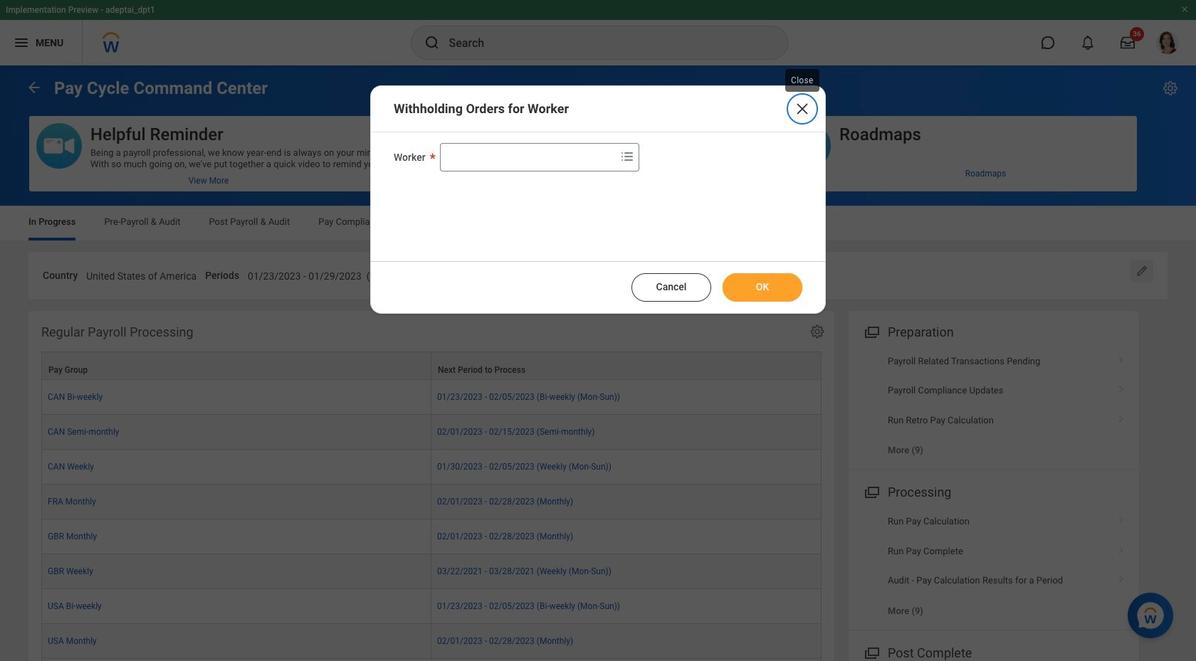 Task type: vqa. For each thing, say whether or not it's contained in the screenshot.
2nd menu group image from the top of the page
yes



Task type: describe. For each thing, give the bounding box(es) containing it.
previous page image
[[26, 79, 43, 96]]

prompts image
[[619, 148, 636, 165]]

1 chevron right image from the top
[[1112, 380, 1131, 395]]

Search field
[[441, 145, 616, 170]]

regular payroll processing element
[[28, 311, 835, 662]]

configure this page image
[[1162, 80, 1179, 97]]

2 list from the top
[[849, 507, 1139, 626]]

search image
[[423, 34, 440, 51]]

2 menu group image from the top
[[862, 643, 881, 662]]

9 row from the top
[[41, 624, 822, 659]]

3 row from the top
[[41, 415, 822, 450]]

10 row from the top
[[41, 659, 822, 662]]

8 row from the top
[[41, 590, 822, 624]]

menu group image
[[862, 322, 881, 341]]

2 cell from the left
[[432, 659, 822, 662]]

profile logan mcneil element
[[1148, 27, 1188, 58]]

1 list from the top
[[849, 347, 1139, 465]]

1 chevron right image from the top
[[1112, 351, 1131, 365]]



Task type: locate. For each thing, give the bounding box(es) containing it.
x image
[[794, 100, 811, 118]]

2 chevron right image from the top
[[1112, 410, 1131, 424]]

1 vertical spatial list
[[849, 507, 1139, 626]]

chevron right image
[[1112, 351, 1131, 365], [1112, 410, 1131, 424]]

0 vertical spatial menu group image
[[862, 482, 881, 502]]

5 row from the top
[[41, 485, 822, 520]]

0 vertical spatial list
[[849, 347, 1139, 465]]

None text field
[[248, 262, 454, 287]]

notifications large image
[[1081, 36, 1095, 50]]

inbox large image
[[1121, 36, 1135, 50]]

4 chevron right image from the top
[[1112, 571, 1131, 585]]

6 row from the top
[[41, 520, 822, 555]]

3 chevron right image from the top
[[1112, 541, 1131, 555]]

4 row from the top
[[41, 450, 822, 485]]

row
[[41, 352, 822, 380], [41, 380, 822, 415], [41, 415, 822, 450], [41, 450, 822, 485], [41, 485, 822, 520], [41, 520, 822, 555], [41, 555, 822, 590], [41, 590, 822, 624], [41, 624, 822, 659], [41, 659, 822, 662]]

1 vertical spatial menu group image
[[862, 643, 881, 662]]

dialog
[[370, 85, 826, 314]]

0 vertical spatial chevron right image
[[1112, 351, 1131, 365]]

edit image
[[1135, 264, 1149, 278]]

cell
[[41, 659, 432, 662], [432, 659, 822, 662]]

7 row from the top
[[41, 555, 822, 590]]

1 row from the top
[[41, 352, 822, 380]]

1 cell from the left
[[41, 659, 432, 662]]

1 menu group image from the top
[[862, 482, 881, 502]]

banner
[[0, 0, 1196, 66]]

None text field
[[86, 262, 197, 287], [656, 262, 788, 287], [86, 262, 197, 287], [656, 262, 788, 287]]

tab list
[[14, 207, 1182, 241]]

2 row from the top
[[41, 380, 822, 415]]

1 vertical spatial chevron right image
[[1112, 410, 1131, 424]]

close environment banner image
[[1181, 5, 1189, 14]]

list
[[849, 347, 1139, 465], [849, 507, 1139, 626]]

chevron right image
[[1112, 380, 1131, 395], [1112, 512, 1131, 526], [1112, 541, 1131, 555], [1112, 571, 1131, 585]]

menu group image
[[862, 482, 881, 502], [862, 643, 881, 662]]

tooltip
[[783, 66, 822, 95]]

2 chevron right image from the top
[[1112, 512, 1131, 526]]

main content
[[0, 66, 1196, 662]]



